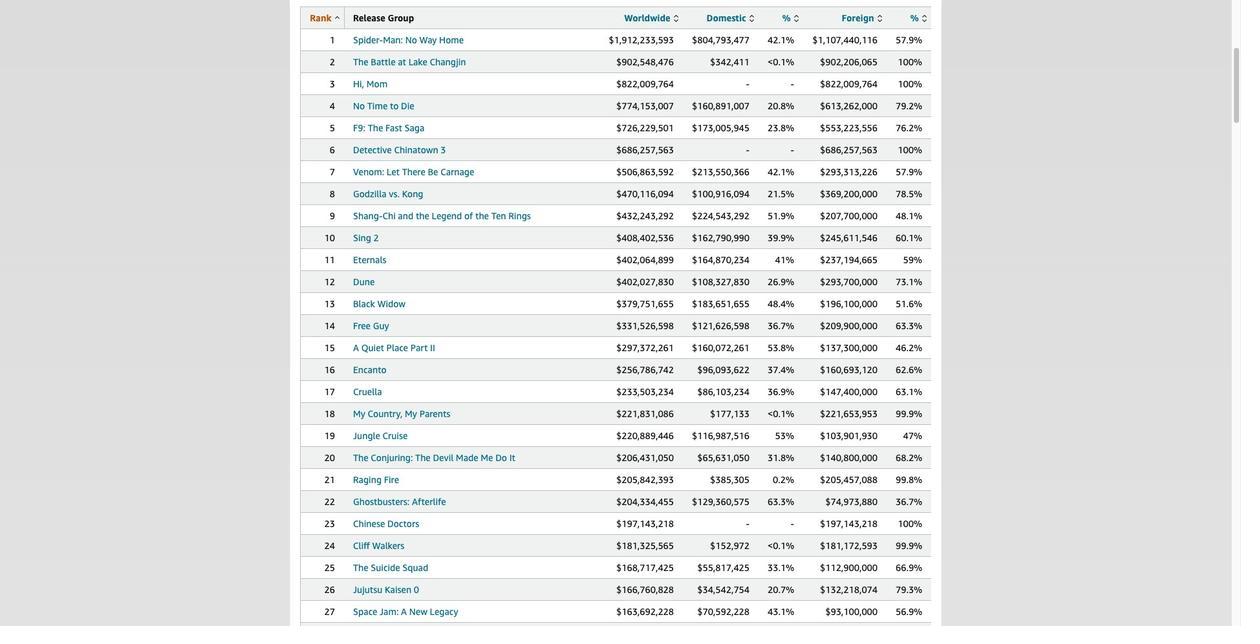 Task type: vqa. For each thing, say whether or not it's contained in the screenshot.
South Korea the The
no



Task type: describe. For each thing, give the bounding box(es) containing it.
$129,360,575
[[692, 496, 750, 507]]

the suicide squad link
[[353, 562, 429, 573]]

2 % link from the left
[[911, 12, 927, 23]]

2 my from the left
[[405, 408, 417, 419]]

33.1%
[[768, 562, 795, 573]]

shang-chi and the legend of the ten rings
[[353, 210, 531, 221]]

f9: the fast saga
[[353, 122, 425, 133]]

46.2%
[[896, 342, 923, 353]]

0 vertical spatial 3
[[330, 78, 335, 89]]

a quiet place part ii link
[[353, 342, 435, 353]]

- down 23.8%
[[791, 144, 795, 155]]

99.9% for $181,172,593
[[896, 540, 923, 551]]

$181,325,565
[[617, 540, 674, 551]]

57.9% for $1,107,440,116
[[896, 34, 923, 45]]

vs.
[[389, 188, 400, 199]]

1 the from the left
[[416, 210, 430, 221]]

1 $686,257,563 from the left
[[617, 144, 674, 155]]

$221,653,953
[[821, 408, 878, 419]]

$224,543,292
[[692, 210, 750, 221]]

53%
[[776, 430, 795, 441]]

63.1%
[[896, 386, 923, 397]]

$402,064,899
[[617, 254, 674, 265]]

lake
[[409, 56, 428, 67]]

41%
[[776, 254, 795, 265]]

$1,107,440,116
[[813, 34, 878, 45]]

99.9% for $221,653,953
[[896, 408, 923, 419]]

1 vertical spatial 2
[[374, 232, 379, 243]]

51.9%
[[768, 210, 795, 221]]

% for 2nd % "link" from right
[[783, 12, 791, 23]]

new
[[409, 606, 428, 617]]

legacy
[[430, 606, 459, 617]]

$379,751,655
[[617, 298, 674, 309]]

guy
[[373, 320, 389, 331]]

spider-man: no way home
[[353, 34, 464, 45]]

$207,700,000
[[821, 210, 878, 221]]

hi, mom
[[353, 78, 388, 89]]

4
[[330, 100, 335, 111]]

hi, mom link
[[353, 78, 388, 89]]

$177,133
[[711, 408, 750, 419]]

$70,592,228
[[698, 606, 750, 617]]

black widow link
[[353, 298, 406, 309]]

it
[[510, 452, 516, 463]]

2 $197,143,218 from the left
[[821, 518, 878, 529]]

27
[[325, 606, 335, 617]]

space
[[353, 606, 377, 617]]

mom
[[367, 78, 388, 89]]

the for suicide
[[353, 562, 369, 573]]

conjuring:
[[371, 452, 413, 463]]

26
[[325, 584, 335, 595]]

detective chinatown 3
[[353, 144, 446, 155]]

23
[[325, 518, 335, 529]]

$160,072,261
[[692, 342, 750, 353]]

space jam: a new legacy link
[[353, 606, 459, 617]]

42.1% for $804,793,477
[[768, 34, 795, 45]]

66.9%
[[896, 562, 923, 573]]

do
[[496, 452, 507, 463]]

60.1%
[[896, 232, 923, 243]]

$369,200,000
[[821, 188, 878, 199]]

spider-man: no way home link
[[353, 34, 464, 45]]

venom:
[[353, 166, 385, 177]]

$116,987,516
[[692, 430, 750, 441]]

me
[[481, 452, 493, 463]]

jujutsu kaisen 0 link
[[353, 584, 419, 595]]

10
[[325, 232, 335, 243]]

widow
[[378, 298, 406, 309]]

kaisen
[[385, 584, 412, 595]]

11
[[325, 254, 335, 265]]

free
[[353, 320, 371, 331]]

cruise
[[383, 430, 408, 441]]

the for conjuring:
[[353, 452, 369, 463]]

$100,916,094
[[692, 188, 750, 199]]

2 the from the left
[[476, 210, 489, 221]]

- up '20.8%'
[[791, 78, 795, 89]]

25
[[325, 562, 335, 573]]

36.9%
[[768, 386, 795, 397]]

59%
[[904, 254, 923, 265]]

$902,206,065
[[821, 56, 878, 67]]

1 horizontal spatial 36.7%
[[896, 496, 923, 507]]

and
[[398, 210, 414, 221]]

$385,305
[[711, 474, 750, 485]]

1 $197,143,218 from the left
[[617, 518, 674, 529]]

- down 0.2%
[[791, 518, 795, 529]]

19
[[325, 430, 335, 441]]

$209,900,000
[[821, 320, 878, 331]]

to
[[390, 100, 399, 111]]

godzilla vs. kong
[[353, 188, 424, 199]]

$164,870,234
[[692, 254, 750, 265]]

79.2%
[[896, 100, 923, 111]]

1 $822,009,764 from the left
[[617, 78, 674, 89]]

group
[[388, 12, 414, 23]]

changjin
[[430, 56, 466, 67]]

free guy link
[[353, 320, 389, 331]]

hi,
[[353, 78, 364, 89]]

$237,194,665
[[821, 254, 878, 265]]

1 vertical spatial a
[[401, 606, 407, 617]]

$163,692,228
[[617, 606, 674, 617]]

99.8%
[[896, 474, 923, 485]]

jam:
[[380, 606, 399, 617]]

be
[[428, 166, 438, 177]]

chinese doctors
[[353, 518, 419, 529]]

$137,300,000
[[821, 342, 878, 353]]

the right f9:
[[368, 122, 383, 133]]

ii
[[430, 342, 435, 353]]

$726,229,501
[[617, 122, 674, 133]]

0.2%
[[773, 474, 795, 485]]

0 vertical spatial 2
[[330, 56, 335, 67]]

$205,457,088
[[821, 474, 878, 485]]

<0.1% for $152,972
[[768, 540, 795, 551]]

100% for $197,143,218
[[898, 518, 923, 529]]



Task type: locate. For each thing, give the bounding box(es) containing it.
2 $822,009,764 from the left
[[821, 78, 878, 89]]

1 horizontal spatial my
[[405, 408, 417, 419]]

% link
[[783, 12, 799, 23], [911, 12, 927, 23]]

no time to die link
[[353, 100, 415, 111]]

1 horizontal spatial $197,143,218
[[821, 518, 878, 529]]

$197,143,218 down $204,334,455
[[617, 518, 674, 529]]

42.1% right $804,793,477
[[768, 34, 795, 45]]

0 horizontal spatial $822,009,764
[[617, 78, 674, 89]]

48.1%
[[896, 210, 923, 221]]

$686,257,563 down $726,229,501
[[617, 144, 674, 155]]

afterlife
[[412, 496, 446, 507]]

2 vertical spatial <0.1%
[[768, 540, 795, 551]]

2 down 1
[[330, 56, 335, 67]]

0 vertical spatial 36.7%
[[768, 320, 795, 331]]

a left new
[[401, 606, 407, 617]]

1 horizontal spatial 3
[[441, 144, 446, 155]]

my left the parents in the bottom of the page
[[405, 408, 417, 419]]

venom: let there be carnage
[[353, 166, 475, 177]]

foreign link
[[842, 12, 883, 23]]

rank
[[310, 12, 332, 23], [310, 12, 332, 23]]

- up '$213,550,366'
[[746, 144, 750, 155]]

1 99.9% from the top
[[896, 408, 923, 419]]

the up hi,
[[353, 56, 369, 67]]

domestic link
[[707, 12, 755, 23]]

the right of
[[476, 210, 489, 221]]

0 vertical spatial 42.1%
[[768, 34, 795, 45]]

made
[[456, 452, 479, 463]]

1 horizontal spatial 63.3%
[[896, 320, 923, 331]]

the down the jungle
[[353, 452, 369, 463]]

0 vertical spatial 99.9%
[[896, 408, 923, 419]]

$293,313,226
[[821, 166, 878, 177]]

man:
[[383, 34, 403, 45]]

0 horizontal spatial $686,257,563
[[617, 144, 674, 155]]

100% for $902,206,065
[[898, 56, 923, 67]]

rank link
[[310, 12, 340, 23], [310, 12, 340, 23]]

$96,093,622
[[698, 364, 750, 375]]

$197,143,218
[[617, 518, 674, 529], [821, 518, 878, 529]]

42.1% up 21.5%
[[768, 166, 795, 177]]

a left "quiet"
[[353, 342, 359, 353]]

5
[[330, 122, 335, 133]]

carnage
[[441, 166, 475, 177]]

0 vertical spatial 63.3%
[[896, 320, 923, 331]]

1 horizontal spatial $686,257,563
[[821, 144, 878, 155]]

the right 'and'
[[416, 210, 430, 221]]

sing 2 link
[[353, 232, 379, 243]]

the down cliff
[[353, 562, 369, 573]]

2 right sing
[[374, 232, 379, 243]]

ghostbusters:
[[353, 496, 410, 507]]

$233,503,234
[[617, 386, 674, 397]]

$331,526,598
[[617, 320, 674, 331]]

3 <0.1% from the top
[[768, 540, 795, 551]]

0 vertical spatial no
[[406, 34, 417, 45]]

2 $686,257,563 from the left
[[821, 144, 878, 155]]

4 100% from the top
[[898, 518, 923, 529]]

the battle at lake changjin link
[[353, 56, 466, 67]]

the conjuring: the devil made me do it link
[[353, 452, 516, 463]]

3 up carnage
[[441, 144, 446, 155]]

12
[[325, 276, 335, 287]]

the left devil
[[416, 452, 431, 463]]

<0.1% up 33.1%
[[768, 540, 795, 551]]

1 % link from the left
[[783, 12, 799, 23]]

no
[[406, 34, 417, 45], [353, 100, 365, 111]]

0 horizontal spatial the
[[416, 210, 430, 221]]

0 vertical spatial <0.1%
[[768, 56, 795, 67]]

$221,831,086
[[617, 408, 674, 419]]

3 100% from the top
[[898, 144, 923, 155]]

walkers
[[372, 540, 405, 551]]

$74,973,880
[[826, 496, 878, 507]]

63.3% down 0.2%
[[768, 496, 795, 507]]

51.6%
[[896, 298, 923, 309]]

1 100% from the top
[[898, 56, 923, 67]]

0 horizontal spatial 63.3%
[[768, 496, 795, 507]]

% right foreign link
[[911, 12, 919, 23]]

13
[[325, 298, 335, 309]]

<0.1% for $342,411
[[768, 56, 795, 67]]

1 vertical spatial 3
[[441, 144, 446, 155]]

1 horizontal spatial the
[[476, 210, 489, 221]]

f9:
[[353, 122, 366, 133]]

chinese
[[353, 518, 385, 529]]

1 vertical spatial 63.3%
[[768, 496, 795, 507]]

release
[[353, 12, 386, 23]]

$553,223,556
[[821, 122, 878, 133]]

$197,143,218 up $181,172,593
[[821, 518, 878, 529]]

1 57.9% from the top
[[896, 34, 923, 45]]

0 horizontal spatial 36.7%
[[768, 320, 795, 331]]

$613,262,000
[[821, 100, 878, 111]]

at
[[398, 56, 406, 67]]

62.6%
[[896, 364, 923, 375]]

1 vertical spatial 42.1%
[[768, 166, 795, 177]]

63.3% up '46.2%'
[[896, 320, 923, 331]]

1 vertical spatial 36.7%
[[896, 496, 923, 507]]

squad
[[403, 562, 429, 573]]

$183,651,655
[[692, 298, 750, 309]]

100% for $822,009,764
[[898, 78, 923, 89]]

space jam: a new legacy
[[353, 606, 459, 617]]

- up the $152,972
[[746, 518, 750, 529]]

2 % from the left
[[911, 12, 919, 23]]

2 100% from the top
[[898, 78, 923, 89]]

worldwide
[[625, 12, 671, 23]]

$204,334,455
[[617, 496, 674, 507]]

godzilla
[[353, 188, 387, 199]]

68.2%
[[896, 452, 923, 463]]

my country, my parents link
[[353, 408, 451, 419]]

a quiet place part ii
[[353, 342, 435, 353]]

raging fire link
[[353, 474, 399, 485]]

0 vertical spatial 57.9%
[[896, 34, 923, 45]]

20.8%
[[768, 100, 795, 111]]

chinatown
[[394, 144, 439, 155]]

f9: the fast saga link
[[353, 122, 425, 133]]

0 horizontal spatial no
[[353, 100, 365, 111]]

% link right foreign link
[[911, 12, 927, 23]]

1 my from the left
[[353, 408, 366, 419]]

1 vertical spatial no
[[353, 100, 365, 111]]

1 horizontal spatial a
[[401, 606, 407, 617]]

1 % from the left
[[783, 12, 791, 23]]

jungle
[[353, 430, 380, 441]]

% right domestic link
[[783, 12, 791, 23]]

1 vertical spatial 99.9%
[[896, 540, 923, 551]]

black widow
[[353, 298, 406, 309]]

my up the jungle
[[353, 408, 366, 419]]

0 horizontal spatial %
[[783, 12, 791, 23]]

ghostbusters: afterlife
[[353, 496, 446, 507]]

0 horizontal spatial % link
[[783, 12, 799, 23]]

the for battle
[[353, 56, 369, 67]]

43.1%
[[768, 606, 795, 617]]

78.5%
[[896, 188, 923, 199]]

1 horizontal spatial no
[[406, 34, 417, 45]]

0 horizontal spatial 3
[[330, 78, 335, 89]]

$196,100,000
[[821, 298, 878, 309]]

fire
[[384, 474, 399, 485]]

36.7% down '99.8%'
[[896, 496, 923, 507]]

$206,431,050
[[617, 452, 674, 463]]

$1,912,233,593
[[609, 34, 674, 45]]

<0.1% up '20.8%'
[[768, 56, 795, 67]]

$108,327,830
[[692, 276, 750, 287]]

2 42.1% from the top
[[768, 166, 795, 177]]

cruella link
[[353, 386, 382, 397]]

place
[[387, 342, 408, 353]]

2 <0.1% from the top
[[768, 408, 795, 419]]

$822,009,764 down $902,206,065
[[821, 78, 878, 89]]

shang-chi and the legend of the ten rings link
[[353, 210, 531, 221]]

3 up '4' at the left of the page
[[330, 78, 335, 89]]

1 <0.1% from the top
[[768, 56, 795, 67]]

cruella
[[353, 386, 382, 397]]

<0.1% down 36.9% at the right
[[768, 408, 795, 419]]

the
[[353, 56, 369, 67], [368, 122, 383, 133], [353, 452, 369, 463], [416, 452, 431, 463], [353, 562, 369, 573]]

1 42.1% from the top
[[768, 34, 795, 45]]

0 horizontal spatial a
[[353, 342, 359, 353]]

there
[[402, 166, 426, 177]]

- down $342,411
[[746, 78, 750, 89]]

2 57.9% from the top
[[896, 166, 923, 177]]

the suicide squad
[[353, 562, 429, 573]]

ten
[[492, 210, 506, 221]]

dune link
[[353, 276, 375, 287]]

0 horizontal spatial 2
[[330, 56, 335, 67]]

% link right domestic link
[[783, 12, 799, 23]]

1 horizontal spatial %
[[911, 12, 919, 23]]

57.9% right "$1,107,440,116" at the top right of page
[[896, 34, 923, 45]]

$822,009,764 down $902,548,476
[[617, 78, 674, 89]]

eternals link
[[353, 254, 387, 265]]

<0.1% for $177,133
[[768, 408, 795, 419]]

fast
[[386, 122, 402, 133]]

% for second % "link"
[[911, 12, 919, 23]]

99.9% up the 66.9%
[[896, 540, 923, 551]]

home
[[439, 34, 464, 45]]

57.9%
[[896, 34, 923, 45], [896, 166, 923, 177]]

57.9% for $293,313,226
[[896, 166, 923, 177]]

99.9% down 63.1%
[[896, 408, 923, 419]]

cliff walkers link
[[353, 540, 405, 551]]

kong
[[402, 188, 424, 199]]

$181,172,593
[[821, 540, 878, 551]]

42.1%
[[768, 34, 795, 45], [768, 166, 795, 177]]

36.7% up 53.8%
[[768, 320, 795, 331]]

24
[[325, 540, 335, 551]]

0 horizontal spatial $197,143,218
[[617, 518, 674, 529]]

20
[[325, 452, 335, 463]]

no left way
[[406, 34, 417, 45]]

0 horizontal spatial my
[[353, 408, 366, 419]]

saga
[[405, 122, 425, 133]]

no left time at the top
[[353, 100, 365, 111]]

2 99.9% from the top
[[896, 540, 923, 551]]

0
[[414, 584, 419, 595]]

$686,257,563 up $293,313,226
[[821, 144, 878, 155]]

100% for $686,257,563
[[898, 144, 923, 155]]

1 horizontal spatial % link
[[911, 12, 927, 23]]

57.9% up the 78.5%
[[896, 166, 923, 177]]

0 vertical spatial a
[[353, 342, 359, 353]]

1 vertical spatial 57.9%
[[896, 166, 923, 177]]

1 vertical spatial <0.1%
[[768, 408, 795, 419]]

1 horizontal spatial $822,009,764
[[821, 78, 878, 89]]

die
[[401, 100, 415, 111]]

42.1% for $213,550,366
[[768, 166, 795, 177]]

1 horizontal spatial 2
[[374, 232, 379, 243]]



